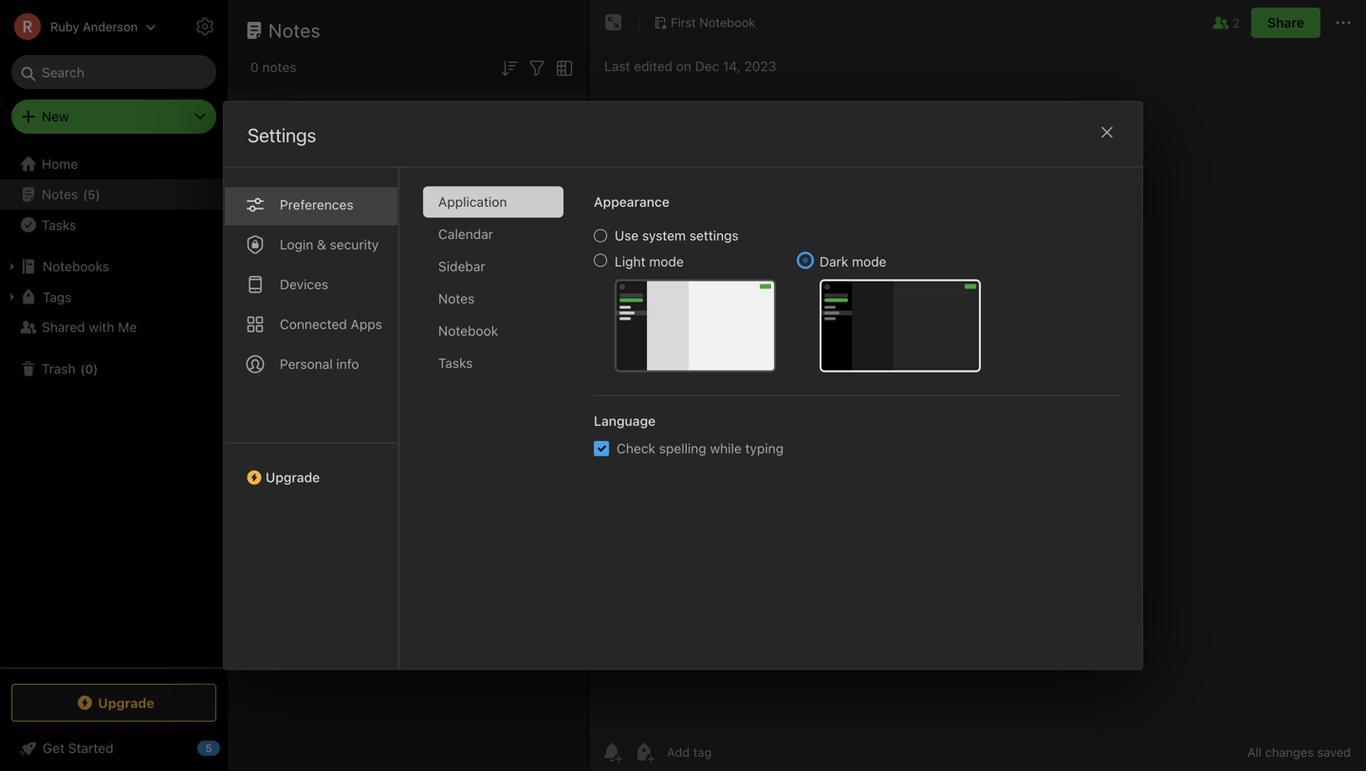 Task type: locate. For each thing, give the bounding box(es) containing it.
try
[[280, 567, 302, 585]]

notebooks link
[[0, 251, 227, 282]]

) inside trash ( 0 )
[[93, 362, 98, 376]]

1 vertical spatial 0
[[85, 362, 93, 376]]

( for trash
[[80, 362, 85, 376]]

filters
[[247, 102, 290, 115]]

0 vertical spatial notebook
[[699, 15, 755, 30]]

1 vertical spatial upgrade button
[[11, 684, 216, 722]]

0 horizontal spatial tab list
[[224, 167, 399, 669]]

mode for dark mode
[[852, 254, 886, 269]]

( inside trash ( 0 )
[[80, 362, 85, 376]]

1 horizontal spatial upgrade
[[266, 470, 320, 485]]

0 horizontal spatial notebook
[[438, 323, 498, 339]]

tab list containing application
[[423, 186, 579, 669]]

share button
[[1251, 8, 1320, 38]]

2 horizontal spatial notes
[[438, 291, 475, 306]]

me
[[118, 319, 137, 335]]

sidebar
[[438, 259, 485, 274]]

tasks down notebook "tab" in the top of the page
[[438, 355, 473, 371]]

upgrade button
[[224, 443, 398, 493], [11, 684, 216, 722]]

settings tooltip
[[211, 8, 303, 46]]

settings down filters
[[248, 124, 316, 146]]

tasks
[[42, 217, 76, 233], [438, 355, 473, 371]]

0 horizontal spatial tasks
[[42, 217, 76, 233]]

)
[[95, 187, 100, 201], [93, 362, 98, 376]]

notes inside tab
[[438, 291, 475, 306]]

last
[[604, 58, 630, 74]]

language
[[594, 413, 656, 429]]

) down home link
[[95, 187, 100, 201]]

settings up 0 notes
[[239, 19, 288, 34]]

0 horizontal spatial mode
[[649, 254, 684, 269]]

2 mode from the left
[[852, 254, 886, 269]]

apps
[[351, 316, 382, 332]]

notes for 0
[[262, 59, 296, 75]]

use
[[615, 228, 639, 243]]

tab list
[[224, 167, 399, 669], [423, 186, 579, 669]]

( for notes
[[83, 187, 88, 201]]

1 vertical spatial notes
[[374, 530, 418, 551]]

notes up 0 notes
[[268, 19, 321, 41]]

0
[[250, 59, 259, 75], [85, 362, 93, 376]]

notebook
[[699, 15, 755, 30], [438, 323, 498, 339]]

0 vertical spatial settings
[[239, 19, 288, 34]]

tags
[[43, 289, 72, 305]]

notebook up 14,
[[699, 15, 755, 30]]

Search text field
[[25, 55, 203, 89]]

0 inside trash ( 0 )
[[85, 362, 93, 376]]

2
[[1232, 15, 1240, 30]]

&
[[317, 237, 326, 252]]

use system settings
[[615, 228, 739, 243]]

1 vertical spatial (
[[80, 362, 85, 376]]

notes down sidebar
[[438, 291, 475, 306]]

mode for light mode
[[649, 254, 684, 269]]

mode right dark on the right of page
[[852, 254, 886, 269]]

(
[[83, 187, 88, 201], [80, 362, 85, 376]]

notes tab
[[423, 283, 563, 314]]

1 vertical spatial upgrade
[[98, 695, 154, 711]]

1 horizontal spatial notes
[[374, 530, 418, 551]]

tags button
[[0, 282, 227, 312]]

upgrade
[[266, 470, 320, 485], [98, 695, 154, 711]]

1 vertical spatial )
[[93, 362, 98, 376]]

) inside notes ( 5 )
[[95, 187, 100, 201]]

1 horizontal spatial mode
[[852, 254, 886, 269]]

info
[[336, 356, 359, 372]]

0 vertical spatial notes
[[262, 59, 296, 75]]

saved
[[1317, 745, 1351, 759]]

1 vertical spatial settings
[[248, 124, 316, 146]]

0 horizontal spatial notes
[[262, 59, 296, 75]]

0 horizontal spatial notes
[[42, 186, 78, 202]]

notes up different
[[374, 530, 418, 551]]

tasks down notes ( 5 )
[[42, 217, 76, 233]]

new
[[42, 109, 69, 124]]

1 vertical spatial notes
[[42, 186, 78, 202]]

with
[[89, 319, 114, 335]]

application
[[438, 194, 507, 210]]

settings image
[[194, 15, 216, 38]]

tab list containing preferences
[[224, 167, 399, 669]]

filter.
[[501, 567, 536, 585]]

notebook inside first notebook button
[[699, 15, 755, 30]]

settings
[[239, 19, 288, 34], [248, 124, 316, 146]]

2 vertical spatial notes
[[438, 291, 475, 306]]

notebook down notes tab
[[438, 323, 498, 339]]

0 vertical spatial 0
[[250, 59, 259, 75]]

try using a different keyword or filter.
[[280, 567, 536, 585]]

edited
[[634, 58, 673, 74]]

intense button
[[246, 125, 350, 156]]

1 horizontal spatial tab list
[[423, 186, 579, 669]]

Note Editor text field
[[589, 91, 1366, 732]]

2023
[[744, 58, 776, 74]]

personal
[[280, 356, 333, 372]]

option group containing use system settings
[[594, 227, 981, 372]]

application tab
[[423, 186, 563, 218]]

calendar
[[438, 226, 493, 242]]

share
[[1267, 15, 1304, 30]]

0 vertical spatial upgrade button
[[224, 443, 398, 493]]

notes
[[262, 59, 296, 75], [374, 530, 418, 551]]

all changes saved
[[1247, 745, 1351, 759]]

0 right trash
[[85, 362, 93, 376]]

14,
[[723, 58, 741, 74]]

( right trash
[[80, 362, 85, 376]]

clear button
[[545, 102, 573, 115]]

preferences
[[280, 197, 353, 212]]

0 vertical spatial upgrade
[[266, 470, 320, 485]]

1 horizontal spatial upgrade button
[[224, 443, 398, 493]]

mode down system
[[649, 254, 684, 269]]

add a reminder image
[[600, 741, 623, 764]]

notes
[[268, 19, 321, 41], [42, 186, 78, 202], [438, 291, 475, 306]]

tasks inside button
[[42, 217, 76, 233]]

1 vertical spatial tasks
[[438, 355, 473, 371]]

Check spelling while typing checkbox
[[594, 441, 609, 456]]

new button
[[11, 100, 216, 134]]

notebook tab
[[423, 315, 563, 347]]

) right trash
[[93, 362, 98, 376]]

Light mode radio
[[594, 254, 607, 267]]

1 vertical spatial notebook
[[438, 323, 498, 339]]

security
[[330, 237, 379, 252]]

0 horizontal spatial 0
[[85, 362, 93, 376]]

tree containing home
[[0, 149, 228, 667]]

mode
[[649, 254, 684, 269], [852, 254, 886, 269]]

1 horizontal spatial tasks
[[438, 355, 473, 371]]

dark mode
[[820, 254, 886, 269]]

1 horizontal spatial 0
[[250, 59, 259, 75]]

login & security
[[280, 237, 379, 252]]

using
[[306, 567, 343, 585]]

tasks button
[[0, 210, 227, 240]]

changes
[[1265, 745, 1314, 759]]

option group
[[594, 227, 981, 372]]

first
[[671, 15, 696, 30]]

0 horizontal spatial upgrade button
[[11, 684, 216, 722]]

shared with me
[[42, 319, 137, 335]]

tasks tab
[[423, 348, 563, 379]]

tab list for application
[[224, 167, 399, 669]]

notes up filters
[[262, 59, 296, 75]]

0 vertical spatial tasks
[[42, 217, 76, 233]]

shared with me link
[[0, 312, 227, 342]]

notes down home
[[42, 186, 78, 202]]

dark
[[820, 254, 848, 269]]

0 vertical spatial )
[[95, 187, 100, 201]]

1 horizontal spatial notes
[[268, 19, 321, 41]]

different
[[359, 567, 417, 585]]

0 vertical spatial (
[[83, 187, 88, 201]]

appearance
[[594, 194, 670, 210]]

( inside notes ( 5 )
[[83, 187, 88, 201]]

1 horizontal spatial notebook
[[699, 15, 755, 30]]

intense
[[274, 132, 319, 148]]

expand notebooks image
[[5, 259, 20, 274]]

( down home link
[[83, 187, 88, 201]]

0 vertical spatial notes
[[268, 19, 321, 41]]

connected
[[280, 316, 347, 332]]

None search field
[[25, 55, 203, 89]]

devices
[[280, 277, 328, 292]]

0 down settings tooltip
[[250, 59, 259, 75]]

1 mode from the left
[[649, 254, 684, 269]]

tree
[[0, 149, 228, 667]]



Task type: vqa. For each thing, say whether or not it's contained in the screenshot.
bottommost 7
no



Task type: describe. For each thing, give the bounding box(es) containing it.
check
[[617, 441, 655, 456]]

trash ( 0 )
[[42, 361, 98, 377]]

upgrade inside tab list
[[266, 470, 320, 485]]

settings
[[689, 228, 739, 243]]

settings inside tooltip
[[239, 19, 288, 34]]

system
[[642, 228, 686, 243]]

check spelling while typing
[[617, 441, 784, 456]]

trash
[[42, 361, 76, 377]]

expand note image
[[602, 11, 625, 34]]

Dark mode radio
[[799, 254, 812, 267]]

notes ( 5 )
[[42, 186, 100, 202]]

first notebook button
[[647, 9, 762, 36]]

last edited on dec 14, 2023
[[604, 58, 776, 74]]

tasks inside tab
[[438, 355, 473, 371]]

close image
[[1096, 121, 1118, 144]]

light
[[615, 254, 646, 269]]

clear
[[545, 102, 573, 115]]

spelling
[[659, 441, 706, 456]]

tab list for appearance
[[423, 186, 579, 669]]

on
[[676, 58, 691, 74]]

dec
[[695, 58, 719, 74]]

expand tags image
[[5, 289, 20, 305]]

found
[[422, 530, 468, 551]]

a
[[347, 567, 355, 585]]

personal info
[[280, 356, 359, 372]]

note window element
[[589, 0, 1366, 771]]

first notebook
[[671, 15, 755, 30]]

5
[[88, 187, 95, 201]]

keyword
[[421, 567, 479, 585]]

all
[[1247, 745, 1262, 759]]

) for notes
[[95, 187, 100, 201]]

) for trash
[[93, 362, 98, 376]]

upgrade button inside tab list
[[224, 443, 398, 493]]

Use system settings radio
[[594, 229, 607, 242]]

0 notes
[[250, 59, 296, 75]]

notebook inside notebook "tab"
[[438, 323, 498, 339]]

2 button
[[1210, 11, 1240, 34]]

typing
[[745, 441, 784, 456]]

shared
[[42, 319, 85, 335]]

0 horizontal spatial upgrade
[[98, 695, 154, 711]]

notebooks
[[43, 259, 109, 274]]

connected apps
[[280, 316, 382, 332]]

home link
[[0, 149, 228, 179]]

no
[[348, 530, 370, 551]]

sidebar tab
[[423, 251, 563, 282]]

while
[[710, 441, 742, 456]]

no notes found
[[348, 530, 468, 551]]

add tag image
[[633, 741, 656, 764]]

notes inside tree
[[42, 186, 78, 202]]

calendar tab
[[423, 219, 563, 250]]

notes for no
[[374, 530, 418, 551]]

light mode
[[615, 254, 684, 269]]

or
[[483, 567, 497, 585]]

home
[[42, 156, 78, 172]]

login
[[280, 237, 313, 252]]



